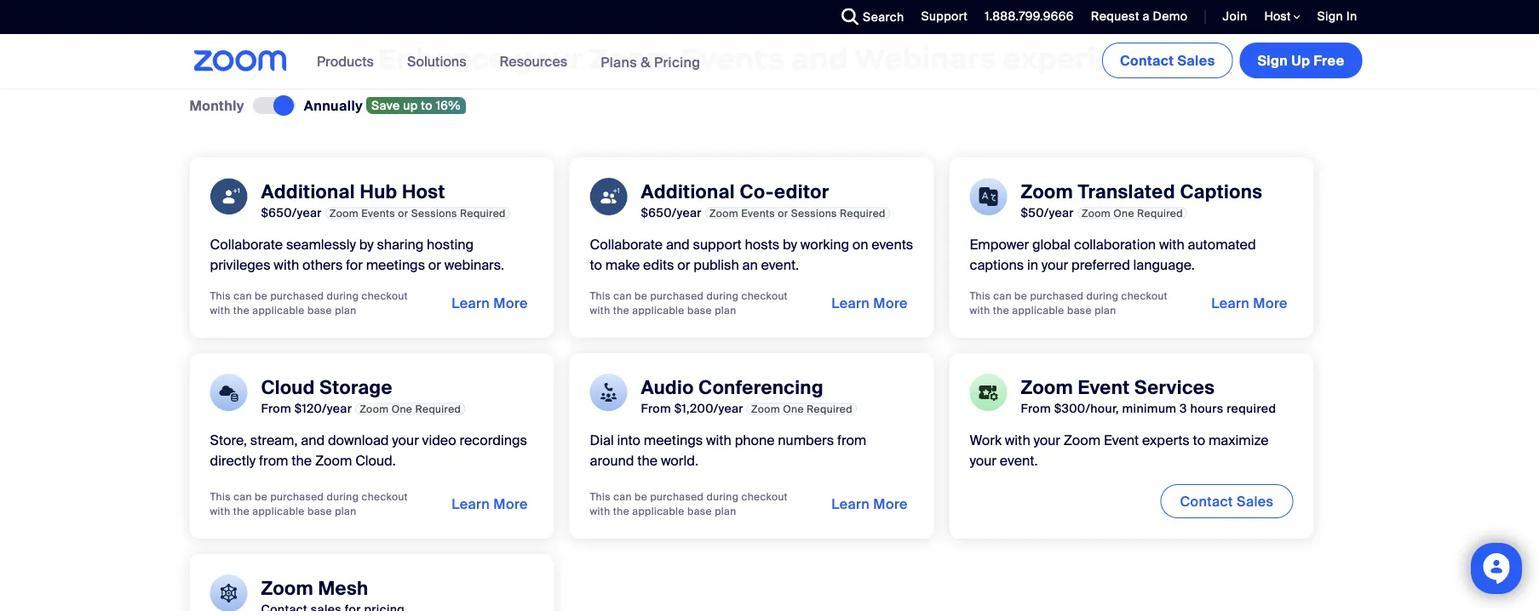 Task type: vqa. For each thing, say whether or not it's contained in the screenshot.


Task type: describe. For each thing, give the bounding box(es) containing it.
enhance your zoom events and webinars experience
[[378, 41, 1170, 78]]

products button
[[317, 34, 382, 89]]

applicable for additional co-editor
[[632, 304, 685, 317]]

preferred
[[1072, 257, 1131, 274]]

host inside additional hub host $650/year zoom events or sessions required
[[402, 180, 445, 205]]

monthly
[[190, 97, 244, 115]]

required
[[1227, 402, 1277, 418]]

hosting
[[427, 236, 474, 254]]

download
[[328, 432, 389, 450]]

more for additional co-editor
[[874, 295, 908, 313]]

checkout for translated
[[1122, 290, 1168, 303]]

$300/hour,
[[1055, 402, 1119, 418]]

learn more for cloud storage
[[452, 496, 528, 514]]

one for translated
[[1114, 207, 1135, 220]]

meetings inside collaborate seamlessly by sharing hosting privileges with others for meetings or webinars.
[[366, 257, 425, 274]]

others
[[303, 257, 343, 274]]

directly
[[210, 453, 256, 470]]

your down $300/hour,
[[1034, 432, 1061, 450]]

into
[[617, 432, 641, 450]]

cloud
[[261, 376, 315, 401]]

hosts
[[745, 236, 780, 254]]

audio conferencing logo image
[[590, 375, 628, 412]]

demo
[[1153, 9, 1188, 24]]

resources
[[500, 52, 568, 70]]

sign up free button
[[1240, 43, 1363, 78]]

contact sales link inside meetings navigation
[[1102, 43, 1233, 78]]

zoom event services logo image
[[970, 375, 1008, 412]]

collaborate seamlessly by sharing hosting privileges with others for meetings or webinars.
[[210, 236, 504, 274]]

recordings
[[460, 432, 527, 450]]

hours
[[1191, 402, 1224, 418]]

audio
[[641, 376, 694, 401]]

zoom inside the audio conferencing from $1,200/year zoom one required
[[751, 403, 780, 416]]

the for audio conferencing
[[613, 505, 630, 519]]

save
[[372, 98, 400, 114]]

to inside work with your zoom event experts to maximize your event.
[[1193, 432, 1206, 450]]

or inside additional hub host $650/year zoom events or sessions required
[[398, 207, 409, 220]]

make
[[606, 257, 640, 274]]

automated
[[1188, 236, 1256, 254]]

sign for sign in
[[1318, 9, 1344, 24]]

be for additional hub host
[[255, 290, 268, 303]]

an
[[743, 257, 758, 274]]

or inside additional co-editor $650/year zoom events or sessions required
[[778, 207, 789, 220]]

captions
[[1180, 180, 1263, 205]]

collaborate for additional co-editor
[[590, 236, 663, 254]]

collaborate and support hosts by working on events to make edits or publish an event.
[[590, 236, 914, 274]]

your inside store, stream, and download your video recordings directly from the zoom cloud.
[[392, 432, 419, 450]]

this can be purchased during checkout with the applicable base plan for co-
[[590, 290, 788, 317]]

solutions button
[[407, 34, 474, 89]]

during for conferencing
[[707, 491, 739, 504]]

can for cloud storage
[[234, 491, 252, 504]]

zoom inside store, stream, and download your video recordings directly from the zoom cloud.
[[315, 453, 352, 470]]

for
[[346, 257, 363, 274]]

with inside empower global collaboration with automated captions in your preferred language.
[[1160, 236, 1185, 254]]

experts
[[1143, 432, 1190, 450]]

plans & pricing
[[601, 53, 701, 71]]

required for audio conferencing
[[807, 403, 853, 416]]

mesh
[[318, 577, 369, 602]]

or inside collaborate and support hosts by working on events to make edits or publish an event.
[[678, 257, 691, 274]]

global
[[1033, 236, 1071, 254]]

this for zoom translated captions
[[970, 290, 991, 303]]

experience
[[1003, 41, 1170, 78]]

up
[[403, 98, 418, 114]]

during for hub
[[327, 290, 359, 303]]

this for additional hub host
[[210, 290, 231, 303]]

pricing
[[654, 53, 701, 71]]

edits
[[643, 257, 674, 274]]

the for cloud storage
[[233, 505, 250, 519]]

plan for hub
[[335, 304, 357, 317]]

sales inside meetings navigation
[[1178, 52, 1215, 69]]

during for translated
[[1087, 290, 1119, 303]]

base for storage
[[308, 505, 332, 519]]

zoom inside additional co-editor $650/year zoom events or sessions required
[[710, 207, 739, 220]]

purchased for zoom translated captions
[[1030, 290, 1084, 303]]

learn for additional hub host
[[452, 295, 490, 313]]

required for zoom translated captions
[[1138, 207, 1183, 220]]

join link up meetings navigation
[[1223, 9, 1248, 24]]

additional co-editor $650/year zoom events or sessions required
[[641, 180, 886, 222]]

events for additional co-editor
[[742, 207, 775, 220]]

learn more for additional co-editor
[[832, 295, 908, 313]]

webinars
[[854, 41, 997, 78]]

zoom inside cloud storage from $120/year zoom one required
[[360, 403, 389, 416]]

learn for additional co-editor
[[832, 295, 870, 313]]

privileges
[[210, 257, 271, 274]]

this for cloud storage
[[210, 491, 231, 504]]

events for additional hub host
[[362, 207, 395, 220]]

event. inside work with your zoom event experts to maximize your event.
[[1000, 453, 1038, 470]]

with inside work with your zoom event experts to maximize your event.
[[1005, 432, 1031, 450]]

enhance
[[378, 41, 507, 78]]

applicable for zoom translated captions
[[1013, 304, 1065, 317]]

be for cloud storage
[[255, 491, 268, 504]]

with down privileges
[[210, 304, 231, 317]]

dial
[[590, 432, 614, 450]]

&
[[641, 53, 651, 71]]

checkout for conferencing
[[742, 491, 788, 504]]

additional hub host logo image
[[210, 179, 248, 216]]

work with your zoom event experts to maximize your event.
[[970, 432, 1269, 470]]

applicable for cloud storage
[[252, 505, 305, 519]]

search button
[[829, 0, 909, 34]]

annually save up to 16%
[[304, 97, 461, 115]]

be for zoom translated captions
[[1015, 290, 1028, 303]]

plan for storage
[[335, 505, 357, 519]]

empower global collaboration with automated captions in your preferred language.
[[970, 236, 1256, 274]]

more for additional hub host
[[494, 295, 528, 313]]

learn more for zoom translated captions
[[1212, 295, 1288, 313]]

can for additional co-editor
[[614, 290, 632, 303]]

request a demo
[[1091, 9, 1188, 24]]

sign up free
[[1258, 52, 1345, 69]]

sign in
[[1318, 9, 1358, 24]]

checkout for hub
[[362, 290, 408, 303]]

this can be purchased during checkout with the applicable base plan for storage
[[210, 491, 408, 519]]

be for audio conferencing
[[635, 491, 648, 504]]

purchased for audio conferencing
[[650, 491, 704, 504]]

purchased for additional co-editor
[[650, 290, 704, 303]]

zoom logo image
[[194, 50, 287, 72]]

additional hub host $650/year zoom events or sessions required
[[261, 180, 506, 222]]

one for conferencing
[[783, 403, 804, 416]]

checkout for storage
[[362, 491, 408, 504]]

can for audio conferencing
[[614, 491, 632, 504]]

$50/year
[[1021, 206, 1074, 222]]

contact sales inside meetings navigation
[[1120, 52, 1215, 69]]

dial into meetings with phone numbers from around the world.
[[590, 432, 867, 470]]

with down around
[[590, 505, 611, 519]]

request
[[1091, 9, 1140, 24]]

additional for additional co-editor
[[641, 180, 735, 205]]

with down directly
[[210, 505, 231, 519]]

audio conferencing from $1,200/year zoom one required
[[641, 376, 853, 418]]

more for cloud storage
[[494, 496, 528, 514]]

events
[[872, 236, 914, 254]]

services
[[1135, 376, 1215, 401]]

search
[[863, 9, 904, 25]]

stream,
[[250, 432, 298, 450]]

video
[[422, 432, 456, 450]]

1.888.799.9666
[[985, 9, 1074, 24]]

editor
[[775, 180, 829, 205]]

base for hub
[[308, 304, 332, 317]]

zoom event services from $300/hour, minimum 3 hours required
[[1021, 376, 1277, 418]]

collaborate for additional hub host
[[210, 236, 283, 254]]

empower
[[970, 236, 1030, 254]]

1 horizontal spatial contact
[[1180, 493, 1234, 511]]

in
[[1028, 257, 1039, 274]]

learn for cloud storage
[[452, 496, 490, 514]]

your left plans
[[514, 41, 582, 78]]

from inside zoom event services from $300/hour, minimum 3 hours required
[[1021, 402, 1051, 418]]

base for conferencing
[[688, 505, 712, 519]]

to inside annually save up to 16%
[[421, 98, 433, 114]]

be for additional co-editor
[[635, 290, 648, 303]]

solutions
[[407, 52, 467, 70]]

purchased for additional hub host
[[270, 290, 324, 303]]

free
[[1314, 52, 1345, 69]]

webinars.
[[445, 257, 504, 274]]

banner containing contact sales
[[173, 34, 1366, 90]]



Task type: locate. For each thing, give the bounding box(es) containing it.
sessions up hosting
[[411, 207, 457, 220]]

this down privileges
[[210, 290, 231, 303]]

your left video
[[392, 432, 419, 450]]

0 horizontal spatial by
[[359, 236, 374, 254]]

$650/year for additional hub host
[[261, 206, 322, 222]]

1 vertical spatial and
[[666, 236, 690, 254]]

event inside work with your zoom event experts to maximize your event.
[[1104, 432, 1139, 450]]

up
[[1292, 52, 1311, 69]]

event. down work
[[1000, 453, 1038, 470]]

0 horizontal spatial collaborate
[[210, 236, 283, 254]]

0 horizontal spatial to
[[421, 98, 433, 114]]

$1,200/year
[[675, 402, 744, 418]]

0 horizontal spatial event.
[[761, 257, 799, 274]]

2 horizontal spatial one
[[1114, 207, 1135, 220]]

required inside additional co-editor $650/year zoom events or sessions required
[[840, 207, 886, 220]]

1 collaborate from the left
[[210, 236, 283, 254]]

required inside zoom translated captions $50/year zoom one required
[[1138, 207, 1183, 220]]

$650/year
[[261, 206, 322, 222], [641, 206, 702, 222]]

join link left host dropdown button
[[1210, 0, 1252, 34]]

work
[[970, 432, 1002, 450]]

applicable down world.
[[632, 505, 685, 519]]

checkout for co-
[[742, 290, 788, 303]]

the for additional hub host
[[233, 304, 250, 317]]

$650/year inside additional co-editor $650/year zoom events or sessions required
[[641, 206, 702, 222]]

captions
[[970, 257, 1024, 274]]

in
[[1347, 9, 1358, 24]]

1 from from the left
[[261, 402, 291, 418]]

1 vertical spatial host
[[402, 180, 445, 205]]

1 horizontal spatial host
[[1265, 9, 1294, 24]]

join link
[[1210, 0, 1252, 34], [1223, 9, 1248, 24]]

meetings navigation
[[1099, 34, 1366, 82]]

1 horizontal spatial $650/year
[[641, 206, 702, 222]]

sales down demo
[[1178, 52, 1215, 69]]

this can be purchased during checkout with the applicable base plan for conferencing
[[590, 491, 788, 519]]

be down edits
[[635, 290, 648, 303]]

request a demo link
[[1079, 0, 1192, 34], [1091, 9, 1188, 24]]

checkout down for
[[362, 290, 408, 303]]

with down captions
[[970, 304, 991, 317]]

cloud.
[[355, 453, 396, 470]]

or inside collaborate seamlessly by sharing hosting privileges with others for meetings or webinars.
[[428, 257, 441, 274]]

applicable down edits
[[632, 304, 685, 317]]

with down 'make'
[[590, 304, 611, 317]]

applicable down directly
[[252, 505, 305, 519]]

the down stream,
[[292, 453, 312, 470]]

meetings down sharing
[[366, 257, 425, 274]]

sign for sign up free
[[1258, 52, 1288, 69]]

0 horizontal spatial from
[[259, 453, 288, 470]]

0 horizontal spatial $650/year
[[261, 206, 322, 222]]

contact sales down maximize
[[1180, 493, 1274, 511]]

or down hosting
[[428, 257, 441, 274]]

cloud storage logo image
[[210, 375, 248, 412]]

during for co-
[[707, 290, 739, 303]]

by right hosts
[[783, 236, 798, 254]]

on
[[853, 236, 869, 254]]

to
[[421, 98, 433, 114], [590, 257, 602, 274], [1193, 432, 1206, 450]]

learn more
[[452, 295, 528, 313], [832, 295, 908, 313], [1212, 295, 1288, 313], [452, 496, 528, 514], [832, 496, 908, 514]]

1 horizontal spatial collaborate
[[590, 236, 663, 254]]

learn down 'on'
[[832, 295, 870, 313]]

0 horizontal spatial host
[[402, 180, 445, 205]]

0 horizontal spatial meetings
[[366, 257, 425, 274]]

1 additional from the left
[[261, 180, 355, 205]]

your down global in the right top of the page
[[1042, 257, 1069, 274]]

base up zoom mesh
[[308, 505, 332, 519]]

2 sessions from the left
[[791, 207, 837, 220]]

contact sales link down maximize
[[1161, 485, 1294, 519]]

1 vertical spatial sales
[[1237, 493, 1274, 511]]

during down cloud.
[[327, 491, 359, 504]]

0 horizontal spatial from
[[261, 402, 291, 418]]

plan down publish
[[715, 304, 737, 317]]

one
[[1114, 207, 1135, 220], [392, 403, 413, 416], [783, 403, 804, 416]]

0 vertical spatial contact sales
[[1120, 52, 1215, 69]]

0 vertical spatial sign
[[1318, 9, 1344, 24]]

this down around
[[590, 491, 611, 504]]

purchased for cloud storage
[[270, 491, 324, 504]]

hub
[[360, 180, 398, 205]]

during down dial into meetings with phone numbers from around the world.
[[707, 491, 739, 504]]

this for additional co-editor
[[590, 290, 611, 303]]

contact sales link
[[1102, 43, 1233, 78], [1161, 485, 1294, 519]]

the for additional co-editor
[[613, 304, 630, 317]]

storage
[[320, 376, 393, 401]]

0 vertical spatial meetings
[[366, 257, 425, 274]]

and down $120/year
[[301, 432, 325, 450]]

1 vertical spatial sign
[[1258, 52, 1288, 69]]

one down translated
[[1114, 207, 1135, 220]]

1 vertical spatial from
[[259, 453, 288, 470]]

collaborate up 'make'
[[590, 236, 663, 254]]

host
[[1265, 9, 1294, 24], [402, 180, 445, 205]]

this down directly
[[210, 491, 231, 504]]

banner
[[173, 34, 1366, 90]]

additional
[[261, 180, 355, 205], [641, 180, 735, 205]]

during for storage
[[327, 491, 359, 504]]

applicable for additional hub host
[[252, 304, 305, 317]]

products
[[317, 52, 374, 70]]

purchased
[[270, 290, 324, 303], [650, 290, 704, 303], [1030, 290, 1084, 303], [270, 491, 324, 504], [650, 491, 704, 504]]

translated
[[1078, 180, 1176, 205]]

0 horizontal spatial sales
[[1178, 52, 1215, 69]]

more for zoom translated captions
[[1254, 295, 1288, 313]]

base for co-
[[688, 304, 712, 317]]

0 vertical spatial from
[[837, 432, 867, 450]]

contact
[[1120, 52, 1175, 69], [1180, 493, 1234, 511]]

purchased down in
[[1030, 290, 1084, 303]]

event inside zoom event services from $300/hour, minimum 3 hours required
[[1078, 376, 1130, 401]]

2 $650/year from the left
[[641, 206, 702, 222]]

plan for translated
[[1095, 304, 1117, 317]]

required inside additional hub host $650/year zoom events or sessions required
[[460, 207, 506, 220]]

with inside collaborate seamlessly by sharing hosting privileges with others for meetings or webinars.
[[274, 257, 299, 274]]

events inside additional co-editor $650/year zoom events or sessions required
[[742, 207, 775, 220]]

by inside collaborate seamlessly by sharing hosting privileges with others for meetings or webinars.
[[359, 236, 374, 254]]

collaborate
[[210, 236, 283, 254], [590, 236, 663, 254]]

event up $300/hour,
[[1078, 376, 1130, 401]]

with inside dial into meetings with phone numbers from around the world.
[[706, 432, 732, 450]]

2 collaborate from the left
[[590, 236, 663, 254]]

conferencing
[[699, 376, 824, 401]]

or up sharing
[[398, 207, 409, 220]]

the for zoom translated captions
[[993, 304, 1010, 317]]

1 vertical spatial to
[[590, 257, 602, 274]]

from down 'cloud'
[[261, 402, 291, 418]]

2 additional from the left
[[641, 180, 735, 205]]

can for additional hub host
[[234, 290, 252, 303]]

from for cloud storage
[[261, 402, 291, 418]]

co-
[[740, 180, 775, 205]]

1 horizontal spatial by
[[783, 236, 798, 254]]

1 by from the left
[[359, 236, 374, 254]]

$650/year for additional co-editor
[[641, 206, 702, 222]]

additional up support
[[641, 180, 735, 205]]

or
[[398, 207, 409, 220], [778, 207, 789, 220], [428, 257, 441, 274], [678, 257, 691, 274]]

1 horizontal spatial event.
[[1000, 453, 1038, 470]]

0 vertical spatial and
[[792, 41, 848, 78]]

additional co-editor logo image
[[590, 179, 628, 216]]

1 horizontal spatial to
[[590, 257, 602, 274]]

store, stream, and download your video recordings directly from the zoom cloud.
[[210, 432, 527, 470]]

$650/year inside additional hub host $650/year zoom events or sessions required
[[261, 206, 322, 222]]

the inside dial into meetings with phone numbers from around the world.
[[638, 453, 658, 470]]

1 horizontal spatial and
[[666, 236, 690, 254]]

can
[[234, 290, 252, 303], [614, 290, 632, 303], [994, 290, 1012, 303], [234, 491, 252, 504], [614, 491, 632, 504]]

cloud storage from $120/year zoom one required
[[261, 376, 461, 418]]

sessions down editor
[[791, 207, 837, 220]]

1 horizontal spatial from
[[837, 432, 867, 450]]

plan for co-
[[715, 304, 737, 317]]

from down stream,
[[259, 453, 288, 470]]

one up numbers
[[783, 403, 804, 416]]

this
[[210, 290, 231, 303], [590, 290, 611, 303], [970, 290, 991, 303], [210, 491, 231, 504], [590, 491, 611, 504]]

sessions inside additional hub host $650/year zoom events or sessions required
[[411, 207, 457, 220]]

from inside dial into meetings with phone numbers from around the world.
[[837, 432, 867, 450]]

applicable down in
[[1013, 304, 1065, 317]]

this can be purchased during checkout with the applicable base plan down preferred at the right top of the page
[[970, 290, 1168, 317]]

learn for audio conferencing
[[832, 496, 870, 514]]

the down around
[[613, 505, 630, 519]]

0 horizontal spatial and
[[301, 432, 325, 450]]

and
[[792, 41, 848, 78], [666, 236, 690, 254], [301, 432, 325, 450]]

meetings
[[366, 257, 425, 274], [644, 432, 703, 450]]

learn more for additional hub host
[[452, 295, 528, 313]]

1 $650/year from the left
[[261, 206, 322, 222]]

1 horizontal spatial additional
[[641, 180, 735, 205]]

phone
[[735, 432, 775, 450]]

this can be purchased during checkout with the applicable base plan down stream,
[[210, 491, 408, 519]]

zoom inside zoom event services from $300/hour, minimum 3 hours required
[[1021, 376, 1074, 401]]

world.
[[661, 453, 699, 470]]

base down publish
[[688, 304, 712, 317]]

sales down maximize
[[1237, 493, 1274, 511]]

during down preferred at the right top of the page
[[1087, 290, 1119, 303]]

support link
[[909, 0, 972, 34], [921, 9, 968, 24]]

host button
[[1265, 9, 1301, 25]]

host inside host dropdown button
[[1265, 9, 1294, 24]]

learn down numbers
[[832, 496, 870, 514]]

sessions
[[411, 207, 457, 220], [791, 207, 837, 220]]

during down publish
[[707, 290, 739, 303]]

seamlessly
[[286, 236, 356, 254]]

1 horizontal spatial sessions
[[791, 207, 837, 220]]

from for audio conferencing
[[641, 402, 671, 418]]

0 vertical spatial sales
[[1178, 52, 1215, 69]]

with
[[1160, 236, 1185, 254], [274, 257, 299, 274], [210, 304, 231, 317], [590, 304, 611, 317], [970, 304, 991, 317], [706, 432, 732, 450], [1005, 432, 1031, 450], [210, 505, 231, 519], [590, 505, 611, 519]]

2 horizontal spatial and
[[792, 41, 848, 78]]

sign inside button
[[1258, 52, 1288, 69]]

can down 'make'
[[614, 290, 632, 303]]

required
[[460, 207, 506, 220], [840, 207, 886, 220], [1138, 207, 1183, 220], [415, 403, 461, 416], [807, 403, 853, 416]]

around
[[590, 453, 634, 470]]

1 vertical spatial event.
[[1000, 453, 1038, 470]]

product information navigation
[[304, 34, 714, 90]]

1 horizontal spatial sign
[[1318, 9, 1344, 24]]

1 vertical spatial contact sales
[[1180, 493, 1274, 511]]

the down privileges
[[233, 304, 250, 317]]

and up edits
[[666, 236, 690, 254]]

this can be purchased during checkout with the applicable base plan down publish
[[590, 290, 788, 317]]

from inside store, stream, and download your video recordings directly from the zoom cloud.
[[259, 453, 288, 470]]

the down captions
[[993, 304, 1010, 317]]

a
[[1143, 9, 1150, 24]]

with up the language.
[[1160, 236, 1185, 254]]

this for audio conferencing
[[590, 491, 611, 504]]

16%
[[436, 98, 461, 114]]

0 horizontal spatial additional
[[261, 180, 355, 205]]

minimum
[[1123, 402, 1177, 418]]

or down editor
[[778, 207, 789, 220]]

checkout down the language.
[[1122, 290, 1168, 303]]

the inside store, stream, and download your video recordings directly from the zoom cloud.
[[292, 453, 312, 470]]

this can be purchased during checkout with the applicable base plan
[[210, 290, 408, 317], [590, 290, 788, 317], [970, 290, 1168, 317], [210, 491, 408, 519], [590, 491, 788, 519]]

plan for conferencing
[[715, 505, 737, 519]]

to inside collaborate and support hosts by working on events to make edits or publish an event.
[[590, 257, 602, 274]]

sessions inside additional co-editor $650/year zoom events or sessions required
[[791, 207, 837, 220]]

base down world.
[[688, 505, 712, 519]]

event. inside collaborate and support hosts by working on events to make edits or publish an event.
[[761, 257, 799, 274]]

the down into
[[638, 453, 658, 470]]

with right work
[[1005, 432, 1031, 450]]

additional inside additional co-editor $650/year zoom events or sessions required
[[641, 180, 735, 205]]

1 sessions from the left
[[411, 207, 457, 220]]

3 from from the left
[[1021, 402, 1051, 418]]

with down $1,200/year
[[706, 432, 732, 450]]

2 from from the left
[[641, 402, 671, 418]]

can down directly
[[234, 491, 252, 504]]

checkout
[[362, 290, 408, 303], [742, 290, 788, 303], [1122, 290, 1168, 303], [362, 491, 408, 504], [742, 491, 788, 504]]

your down work
[[970, 453, 997, 470]]

learn
[[452, 295, 490, 313], [832, 295, 870, 313], [1212, 295, 1250, 313], [452, 496, 490, 514], [832, 496, 870, 514]]

zoom inside work with your zoom event experts to maximize your event.
[[1064, 432, 1101, 450]]

annually
[[304, 97, 363, 115]]

applicable for audio conferencing
[[632, 505, 685, 519]]

and inside store, stream, and download your video recordings directly from the zoom cloud.
[[301, 432, 325, 450]]

to down hours
[[1193, 432, 1206, 450]]

$650/year up seamlessly
[[261, 206, 322, 222]]

purchased down stream,
[[270, 491, 324, 504]]

meetings inside dial into meetings with phone numbers from around the world.
[[644, 432, 703, 450]]

2 horizontal spatial from
[[1021, 402, 1051, 418]]

one inside zoom translated captions $50/year zoom one required
[[1114, 207, 1135, 220]]

learn more for audio conferencing
[[832, 496, 908, 514]]

1 vertical spatial contact sales link
[[1161, 485, 1294, 519]]

zoom translated captions logo image
[[970, 179, 1008, 216]]

2 vertical spatial and
[[301, 432, 325, 450]]

one inside the audio conferencing from $1,200/year zoom one required
[[783, 403, 804, 416]]

maximize
[[1209, 432, 1269, 450]]

base for translated
[[1068, 304, 1092, 317]]

sign left in
[[1318, 9, 1344, 24]]

required up 'on'
[[840, 207, 886, 220]]

support
[[921, 9, 968, 24]]

be down into
[[635, 491, 648, 504]]

zoom translated captions $50/year zoom one required
[[1021, 180, 1263, 222]]

0 horizontal spatial contact
[[1120, 52, 1175, 69]]

1 vertical spatial meetings
[[644, 432, 703, 450]]

0 horizontal spatial sign
[[1258, 52, 1288, 69]]

base down others
[[308, 304, 332, 317]]

and inside collaborate and support hosts by working on events to make edits or publish an event.
[[666, 236, 690, 254]]

1 horizontal spatial sales
[[1237, 493, 1274, 511]]

zoom inside additional hub host $650/year zoom events or sessions required
[[330, 207, 359, 220]]

or right edits
[[678, 257, 691, 274]]

contact sales down demo
[[1120, 52, 1215, 69]]

from down audio
[[641, 402, 671, 418]]

plan down dial into meetings with phone numbers from around the world.
[[715, 505, 737, 519]]

language.
[[1134, 257, 1195, 274]]

your
[[514, 41, 582, 78], [1042, 257, 1069, 274], [392, 432, 419, 450], [1034, 432, 1061, 450], [970, 453, 997, 470]]

sign in link
[[1305, 0, 1366, 34], [1318, 9, 1358, 24]]

events inside additional hub host $650/year zoom events or sessions required
[[362, 207, 395, 220]]

the
[[233, 304, 250, 317], [613, 304, 630, 317], [993, 304, 1010, 317], [292, 453, 312, 470], [638, 453, 658, 470], [233, 505, 250, 519], [613, 505, 630, 519]]

base down preferred at the right top of the page
[[1068, 304, 1092, 317]]

1 horizontal spatial from
[[641, 402, 671, 418]]

1 horizontal spatial meetings
[[644, 432, 703, 450]]

0 vertical spatial to
[[421, 98, 433, 114]]

zoom
[[589, 41, 674, 78], [1021, 180, 1074, 205], [330, 207, 359, 220], [710, 207, 739, 220], [1082, 207, 1111, 220], [1021, 376, 1074, 401], [360, 403, 389, 416], [751, 403, 780, 416], [1064, 432, 1101, 450], [315, 453, 352, 470], [261, 577, 314, 602]]

required inside cloud storage from $120/year zoom one required
[[415, 403, 461, 416]]

event. down hosts
[[761, 257, 799, 274]]

from inside the audio conferencing from $1,200/year zoom one required
[[641, 402, 671, 418]]

learn down recordings
[[452, 496, 490, 514]]

required inside the audio conferencing from $1,200/year zoom one required
[[807, 403, 853, 416]]

2 horizontal spatial to
[[1193, 432, 1206, 450]]

sessions for host
[[411, 207, 457, 220]]

during down for
[[327, 290, 359, 303]]

learn down automated
[[1212, 295, 1250, 313]]

collaborate inside collaborate and support hosts by working on events to make edits or publish an event.
[[590, 236, 663, 254]]

1 vertical spatial contact
[[1180, 493, 1234, 511]]

your inside empower global collaboration with automated captions in your preferred language.
[[1042, 257, 1069, 274]]

one down storage
[[392, 403, 413, 416]]

0 vertical spatial host
[[1265, 9, 1294, 24]]

0 vertical spatial event.
[[761, 257, 799, 274]]

1 horizontal spatial one
[[783, 403, 804, 416]]

required up video
[[415, 403, 461, 416]]

contact down a
[[1120, 52, 1175, 69]]

can for zoom translated captions
[[994, 290, 1012, 303]]

by inside collaborate and support hosts by working on events to make edits or publish an event.
[[783, 236, 798, 254]]

learn for zoom translated captions
[[1212, 295, 1250, 313]]

checkout down cloud.
[[362, 491, 408, 504]]

by up for
[[359, 236, 374, 254]]

meetings up world.
[[644, 432, 703, 450]]

sessions for editor
[[791, 207, 837, 220]]

0 vertical spatial contact
[[1120, 52, 1175, 69]]

3
[[1180, 402, 1188, 418]]

checkout down an
[[742, 290, 788, 303]]

event down minimum
[[1104, 432, 1139, 450]]

$120/year
[[295, 402, 352, 418]]

support
[[693, 236, 742, 254]]

1 vertical spatial event
[[1104, 432, 1139, 450]]

can down privileges
[[234, 290, 252, 303]]

the down 'make'
[[613, 304, 630, 317]]

0 horizontal spatial sessions
[[411, 207, 457, 220]]

contact sales
[[1120, 52, 1215, 69], [1180, 493, 1274, 511]]

additional for additional hub host
[[261, 180, 355, 205]]

collaborate inside collaborate seamlessly by sharing hosting privileges with others for meetings or webinars.
[[210, 236, 283, 254]]

be down in
[[1015, 290, 1028, 303]]

be
[[255, 290, 268, 303], [635, 290, 648, 303], [1015, 290, 1028, 303], [255, 491, 268, 504], [635, 491, 648, 504]]

0 vertical spatial event
[[1078, 376, 1130, 401]]

more for audio conferencing
[[874, 496, 908, 514]]

with left others
[[274, 257, 299, 274]]

required for cloud storage
[[415, 403, 461, 416]]

one for storage
[[392, 403, 413, 416]]

$650/year up edits
[[641, 206, 702, 222]]

event
[[1078, 376, 1130, 401], [1104, 432, 1139, 450]]

0 horizontal spatial one
[[392, 403, 413, 416]]

additional up seamlessly
[[261, 180, 355, 205]]

learn down webinars.
[[452, 295, 490, 313]]

from right zoom event services logo
[[1021, 402, 1051, 418]]

working
[[801, 236, 849, 254]]

2 vertical spatial to
[[1193, 432, 1206, 450]]

plan down cloud.
[[335, 505, 357, 519]]

during
[[327, 290, 359, 303], [707, 290, 739, 303], [1087, 290, 1119, 303], [327, 491, 359, 504], [707, 491, 739, 504]]

zoom mesh logo image
[[210, 576, 248, 612]]

0 vertical spatial contact sales link
[[1102, 43, 1233, 78]]

one inside cloud storage from $120/year zoom one required
[[392, 403, 413, 416]]

can down around
[[614, 491, 632, 504]]

from inside cloud storage from $120/year zoom one required
[[261, 402, 291, 418]]

contact inside meetings navigation
[[1120, 52, 1175, 69]]

this can be purchased during checkout with the applicable base plan for translated
[[970, 290, 1168, 317]]

collaboration
[[1074, 236, 1156, 254]]

store,
[[210, 432, 247, 450]]

2 by from the left
[[783, 236, 798, 254]]

additional inside additional hub host $650/year zoom events or sessions required
[[261, 180, 355, 205]]

this can be purchased during checkout with the applicable base plan for hub
[[210, 290, 408, 317]]

required up hosting
[[460, 207, 506, 220]]

base
[[308, 304, 332, 317], [688, 304, 712, 317], [1068, 304, 1092, 317], [308, 505, 332, 519], [688, 505, 712, 519]]

sign left up
[[1258, 52, 1288, 69]]



